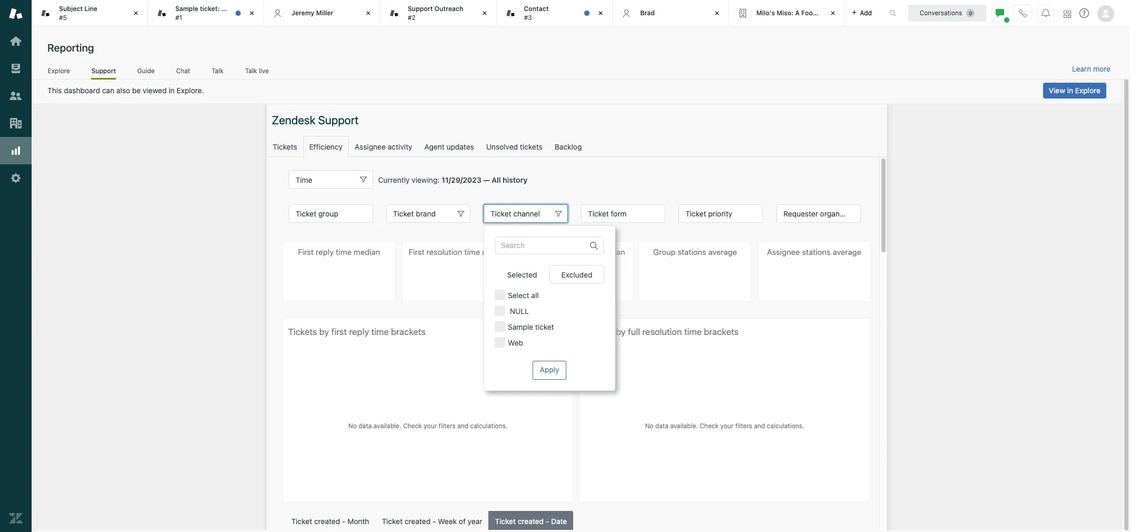 Task type: describe. For each thing, give the bounding box(es) containing it.
talk live link
[[245, 67, 269, 78]]

support for support
[[91, 67, 116, 75]]

#5
[[59, 13, 67, 21]]

zendesk products image
[[1064, 10, 1071, 18]]

support link
[[91, 67, 116, 80]]

talk for talk
[[212, 67, 224, 75]]

explore link
[[47, 67, 70, 78]]

brad tab
[[613, 0, 729, 26]]

close image inside jeremy miller 'tab'
[[363, 8, 374, 18]]

guide link
[[137, 67, 155, 78]]

reporting
[[47, 42, 94, 54]]

1 in from the left
[[169, 86, 175, 95]]

#2
[[408, 13, 416, 21]]

jeremy
[[292, 9, 315, 17]]

miller
[[316, 9, 333, 17]]

tab containing support outreach
[[380, 0, 497, 26]]

explore inside button
[[1076, 86, 1101, 95]]

talk for talk live
[[245, 67, 257, 75]]

milo's
[[757, 9, 775, 17]]

guide
[[137, 67, 155, 75]]

view
[[1049, 86, 1066, 95]]

subject line #5
[[59, 5, 97, 21]]

talk live
[[245, 67, 269, 75]]

brad
[[640, 9, 655, 17]]

subsidiary
[[828, 9, 861, 17]]

foodlez
[[802, 9, 826, 17]]

tabs tab list
[[32, 0, 879, 26]]

2 close image from the left
[[247, 8, 257, 18]]

reporting image
[[9, 144, 23, 158]]

notifications image
[[1042, 9, 1050, 17]]

zendesk image
[[9, 512, 23, 525]]

in inside button
[[1068, 86, 1074, 95]]

can
[[102, 86, 114, 95]]

support for support outreach #2
[[408, 5, 433, 13]]

live
[[259, 67, 269, 75]]

learn
[[1073, 64, 1092, 73]]

jeremy miller
[[292, 9, 333, 17]]

support outreach #2
[[408, 5, 463, 21]]

conversations button
[[909, 4, 987, 21]]

#1
[[175, 13, 182, 21]]

#3
[[524, 13, 532, 21]]

tab containing contact
[[497, 0, 613, 26]]

0 horizontal spatial explore
[[48, 67, 70, 75]]

sample ticket: meet the ticket #1
[[175, 5, 268, 21]]

more
[[1094, 64, 1111, 73]]

milo's miso: a foodlez subsidiary tab
[[729, 0, 861, 26]]

the
[[239, 5, 249, 13]]

viewed
[[143, 86, 167, 95]]

add
[[860, 9, 872, 17]]

chat
[[176, 67, 190, 75]]

contact
[[524, 5, 549, 13]]

subject
[[59, 5, 83, 13]]

this
[[47, 86, 62, 95]]

dashboard
[[64, 86, 100, 95]]



Task type: vqa. For each thing, say whether or not it's contained in the screenshot.
bottommost - Button
no



Task type: locate. For each thing, give the bounding box(es) containing it.
0 horizontal spatial close image
[[479, 8, 490, 18]]

2 in from the left
[[1068, 86, 1074, 95]]

1 vertical spatial explore
[[1076, 86, 1101, 95]]

explore.
[[177, 86, 204, 95]]

close image right meet
[[247, 8, 257, 18]]

5 close image from the left
[[712, 8, 722, 18]]

be
[[132, 86, 141, 95]]

customers image
[[9, 89, 23, 103]]

1 close image from the left
[[131, 8, 141, 18]]

tab containing sample ticket: meet the ticket
[[148, 0, 268, 26]]

meet
[[221, 5, 237, 13]]

miso:
[[777, 9, 794, 17]]

talk left live
[[245, 67, 257, 75]]

close image left brad
[[596, 8, 606, 18]]

sample
[[175, 5, 198, 13]]

admin image
[[9, 171, 23, 185]]

tab containing subject line
[[32, 0, 148, 26]]

support up #2
[[408, 5, 433, 13]]

1 close image from the left
[[479, 8, 490, 18]]

close image right foodlez
[[828, 8, 839, 18]]

chat link
[[176, 67, 190, 78]]

ticket:
[[200, 5, 220, 13]]

1 talk from the left
[[212, 67, 224, 75]]

close image
[[131, 8, 141, 18], [247, 8, 257, 18], [363, 8, 374, 18], [596, 8, 606, 18], [712, 8, 722, 18]]

4 close image from the left
[[596, 8, 606, 18]]

main element
[[0, 0, 32, 532]]

1 horizontal spatial explore
[[1076, 86, 1101, 95]]

explore
[[48, 67, 70, 75], [1076, 86, 1101, 95]]

3 tab from the left
[[380, 0, 497, 26]]

in right viewed
[[169, 86, 175, 95]]

1 vertical spatial support
[[91, 67, 116, 75]]

a
[[795, 9, 800, 17]]

support up can
[[91, 67, 116, 75]]

support inside support outreach #2
[[408, 5, 433, 13]]

get help image
[[1080, 8, 1089, 18]]

1 horizontal spatial in
[[1068, 86, 1074, 95]]

2 close image from the left
[[828, 8, 839, 18]]

view in explore button
[[1043, 83, 1107, 99]]

this dashboard can also be viewed in explore.
[[47, 86, 204, 95]]

button displays agent's chat status as online. image
[[996, 9, 1005, 17]]

zendesk support image
[[9, 7, 23, 21]]

1 horizontal spatial talk
[[245, 67, 257, 75]]

add button
[[846, 0, 879, 26]]

0 horizontal spatial support
[[91, 67, 116, 75]]

jeremy miller tab
[[264, 0, 380, 26]]

talk link
[[212, 67, 224, 78]]

views image
[[9, 62, 23, 75]]

contact #3
[[524, 5, 549, 21]]

talk right the 'chat'
[[212, 67, 224, 75]]

0 horizontal spatial talk
[[212, 67, 224, 75]]

close image inside tab
[[479, 8, 490, 18]]

close image
[[479, 8, 490, 18], [828, 8, 839, 18]]

4 tab from the left
[[497, 0, 613, 26]]

in right the view
[[1068, 86, 1074, 95]]

2 tab from the left
[[148, 0, 268, 26]]

0 horizontal spatial in
[[169, 86, 175, 95]]

2 talk from the left
[[245, 67, 257, 75]]

also
[[116, 86, 130, 95]]

talk
[[212, 67, 224, 75], [245, 67, 257, 75]]

outreach
[[435, 5, 463, 13]]

conversations
[[920, 9, 963, 17]]

1 tab from the left
[[32, 0, 148, 26]]

close image right outreach at top left
[[479, 8, 490, 18]]

learn more
[[1073, 64, 1111, 73]]

close image left #1
[[131, 8, 141, 18]]

1 horizontal spatial support
[[408, 5, 433, 13]]

organizations image
[[9, 116, 23, 130]]

3 close image from the left
[[363, 8, 374, 18]]

explore down learn more link
[[1076, 86, 1101, 95]]

close image inside brad tab
[[712, 8, 722, 18]]

explore up this
[[48, 67, 70, 75]]

line
[[84, 5, 97, 13]]

close image inside milo's miso: a foodlez subsidiary tab
[[828, 8, 839, 18]]

learn more link
[[1073, 64, 1111, 74]]

tab
[[32, 0, 148, 26], [148, 0, 268, 26], [380, 0, 497, 26], [497, 0, 613, 26]]

close image for milo's miso: a foodlez subsidiary tab
[[828, 8, 839, 18]]

1 horizontal spatial close image
[[828, 8, 839, 18]]

close image right miller
[[363, 8, 374, 18]]

0 vertical spatial explore
[[48, 67, 70, 75]]

0 vertical spatial support
[[408, 5, 433, 13]]

ticket
[[251, 5, 268, 13]]

in
[[169, 86, 175, 95], [1068, 86, 1074, 95]]

close image for tab containing support outreach
[[479, 8, 490, 18]]

close image left milo's
[[712, 8, 722, 18]]

support
[[408, 5, 433, 13], [91, 67, 116, 75]]

view in explore
[[1049, 86, 1101, 95]]

get started image
[[9, 34, 23, 48]]

milo's miso: a foodlez subsidiary
[[757, 9, 861, 17]]



